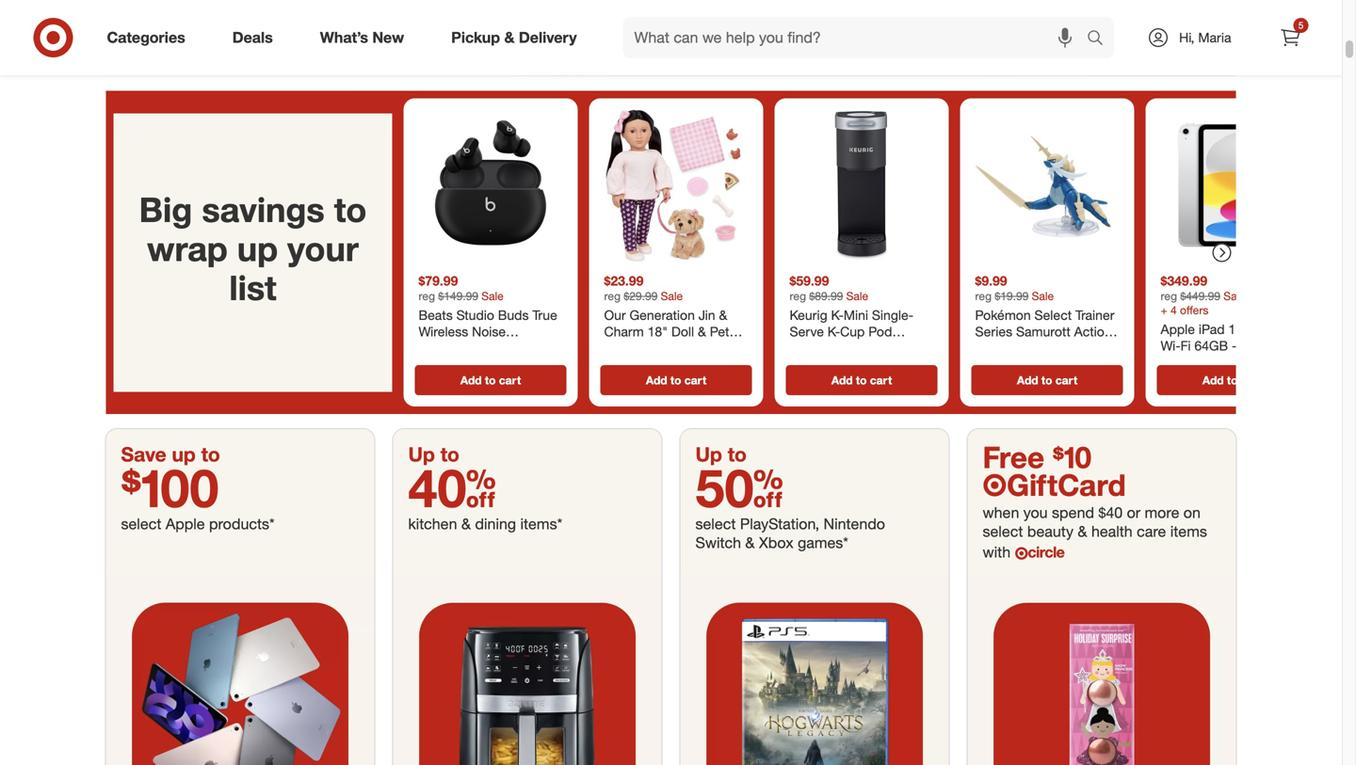 Task type: describe. For each thing, give the bounding box(es) containing it.
spend
[[1052, 504, 1094, 522]]

0 horizontal spatial up
[[172, 442, 196, 466]]

$29.99
[[624, 289, 658, 303]]

$349.99
[[1161, 272, 1207, 289]]

samurott
[[1016, 323, 1071, 340]]

k- right serve
[[828, 323, 840, 340]]

& right jin
[[719, 307, 727, 323]]

up to for 40
[[408, 442, 459, 466]]

search
[[1078, 30, 1124, 49]]

& inside select playstation, nintendo switch & xbox games*
[[745, 534, 755, 552]]

pickup
[[451, 28, 500, 47]]

carousel region
[[106, 91, 1320, 429]]

select playstation, nintendo switch & xbox games*
[[695, 515, 885, 552]]

playstation,
[[740, 515, 819, 533]]

or
[[1127, 504, 1141, 522]]

& left dining
[[461, 515, 471, 533]]

add to cart button for $23.99
[[600, 365, 752, 395]]

serve
[[790, 323, 824, 340]]

care
[[1137, 523, 1166, 541]]

fi
[[1181, 337, 1191, 354]]

hi,
[[1179, 29, 1195, 46]]

1 vertical spatial apple
[[166, 515, 205, 533]]

delivery
[[519, 28, 577, 47]]

mini
[[844, 307, 868, 323]]

5 link
[[1270, 17, 1311, 58]]

$23.99 reg $29.99 sale our generation jin & charm 18" doll & pet set
[[604, 272, 729, 356]]

free
[[983, 439, 1044, 475]]

pickup & delivery
[[451, 28, 577, 47]]

sale for $59.99
[[846, 289, 868, 303]]

reg for $59.99
[[790, 289, 806, 303]]

trainer
[[1075, 307, 1115, 323]]

$9.99
[[975, 272, 1007, 289]]

jin
[[699, 307, 715, 323]]

maria
[[1198, 29, 1231, 46]]

- for 64gb
[[1232, 337, 1237, 354]]

18"
[[648, 323, 668, 340]]

select apple products*
[[121, 515, 275, 533]]

add to cart for $349.99
[[1202, 373, 1263, 387]]

wi-
[[1161, 337, 1181, 354]]

(2022,
[[1241, 337, 1277, 354]]

silver
[[1269, 354, 1302, 370]]

k- down $89.99
[[831, 307, 844, 323]]

add for $79.99
[[460, 373, 482, 387]]

add for $9.99
[[1017, 373, 1038, 387]]

$449.99
[[1180, 289, 1220, 303]]

search button
[[1078, 17, 1124, 62]]

sale for $79.99
[[482, 289, 504, 303]]

pokémon
[[975, 307, 1031, 323]]

select for $100
[[121, 515, 161, 533]]

black
[[882, 340, 914, 356]]

offers
[[1180, 303, 1209, 317]]

add to cart button for $79.99
[[415, 365, 566, 395]]

our
[[604, 307, 626, 323]]

1 cart from the left
[[499, 373, 521, 387]]

to inside big savings to wrap up your list
[[334, 189, 367, 230]]

big savings to wrap up your list
[[139, 189, 367, 308]]

free $10 ¬giftcard
[[983, 439, 1126, 503]]

switch
[[695, 534, 741, 552]]

10th
[[1161, 354, 1187, 370]]

& right pickup
[[504, 28, 515, 47]]

savings
[[202, 189, 325, 230]]

5
[[1298, 19, 1304, 31]]

$79.99 reg $149.99 sale
[[419, 272, 504, 303]]

pet
[[710, 323, 729, 340]]

up for 40
[[408, 442, 435, 466]]

figure
[[975, 340, 1012, 356]]

what's
[[320, 28, 368, 47]]

on
[[1184, 504, 1201, 522]]

charm
[[604, 323, 644, 340]]

select
[[1035, 307, 1072, 323]]

$100
[[121, 456, 219, 520]]

you
[[1024, 504, 1048, 522]]

what's new link
[[304, 17, 428, 58]]

What can we help you find? suggestions appear below search field
[[623, 17, 1092, 58]]

dining
[[475, 515, 516, 533]]

set
[[604, 340, 624, 356]]

& left "pet"
[[698, 323, 706, 340]]

add to cart button for $349.99
[[1157, 365, 1309, 395]]

deals link
[[216, 17, 296, 58]]

50
[[695, 456, 783, 520]]

categories link
[[91, 17, 209, 58]]

up inside big savings to wrap up your list
[[237, 228, 278, 269]]

pokémon select trainer series samurott action figure (target exclusive) image
[[968, 106, 1127, 265]]

beats studio buds true wireless noise cancelling bluetooth earbuds - black image
[[411, 106, 570, 265]]

kitchen
[[408, 515, 457, 533]]

cart for keurig k-mini single- serve k-cup pod coffee maker - black
[[870, 373, 892, 387]]

generation
[[630, 307, 695, 323]]

categories
[[107, 28, 185, 47]]

generation)
[[1191, 354, 1257, 370]]

keurig
[[790, 307, 827, 323]]



Task type: locate. For each thing, give the bounding box(es) containing it.
when
[[983, 504, 1019, 522]]

1 reg from the left
[[419, 289, 435, 303]]

- inside $59.99 reg $89.99 sale keurig k-mini single- serve k-cup pod coffee maker - black
[[873, 340, 878, 356]]

add to cart down (target
[[1017, 373, 1078, 387]]

+
[[1161, 303, 1167, 317]]

add to cart
[[460, 373, 521, 387], [646, 373, 706, 387], [831, 373, 892, 387], [1017, 373, 1078, 387], [1202, 373, 1263, 387]]

1 horizontal spatial up
[[237, 228, 278, 269]]

sale up mini
[[846, 289, 868, 303]]

& left xbox
[[745, 534, 755, 552]]

3 add from the left
[[831, 373, 853, 387]]

add to cart button down 64gb
[[1157, 365, 1309, 395]]

0 horizontal spatial select
[[121, 515, 161, 533]]

sale for $349.99
[[1224, 289, 1246, 303]]

4
[[1171, 303, 1177, 317]]

up to for 50
[[695, 442, 747, 466]]

hi, maria
[[1179, 29, 1231, 46]]

up to up kitchen
[[408, 442, 459, 466]]

reg inside $79.99 reg $149.99 sale
[[419, 289, 435, 303]]

add to cart for $9.99
[[1017, 373, 1078, 387]]

$10
[[1053, 439, 1092, 475]]

add to cart for $59.99
[[831, 373, 892, 387]]

select down when
[[983, 523, 1023, 541]]

0 horizontal spatial up
[[408, 442, 435, 466]]

3 cart from the left
[[870, 373, 892, 387]]

1 horizontal spatial up
[[695, 442, 722, 466]]

k-
[[831, 307, 844, 323], [828, 323, 840, 340]]

sale inside $59.99 reg $89.99 sale keurig k-mini single- serve k-cup pod coffee maker - black
[[846, 289, 868, 303]]

2 add to cart from the left
[[646, 373, 706, 387]]

0 horizontal spatial -
[[873, 340, 878, 356]]

$19.99
[[995, 289, 1029, 303]]

40
[[408, 456, 496, 520]]

3 add to cart from the left
[[831, 373, 892, 387]]

circle
[[1028, 543, 1064, 562]]

5 sale from the left
[[1224, 289, 1246, 303]]

1 sale from the left
[[482, 289, 504, 303]]

up right save
[[172, 442, 196, 466]]

5 add to cart button from the left
[[1157, 365, 1309, 395]]

- right 64gb
[[1232, 337, 1237, 354]]

$349.99 reg $449.99 sale + 4 offers apple ipad 10.9-inch wi-fi 64gb - (2022, 10th generation) - silver
[[1161, 272, 1302, 370]]

reg up keurig
[[790, 289, 806, 303]]

reg
[[419, 289, 435, 303], [604, 289, 621, 303], [790, 289, 806, 303], [975, 289, 992, 303], [1161, 289, 1177, 303]]

reg inside $349.99 reg $449.99 sale + 4 offers apple ipad 10.9-inch wi-fi 64gb - (2022, 10th generation) - silver
[[1161, 289, 1177, 303]]

add down "$149.99"
[[460, 373, 482, 387]]

1 horizontal spatial -
[[1232, 337, 1237, 354]]

select inside 'when you spend $40 or more on select beauty & health care items with'
[[983, 523, 1023, 541]]

add to cart down the doll on the top of page
[[646, 373, 706, 387]]

- left silver
[[1261, 354, 1266, 370]]

-
[[1232, 337, 1237, 354], [873, 340, 878, 356], [1261, 354, 1266, 370]]

4 reg from the left
[[975, 289, 992, 303]]

big
[[139, 189, 192, 230]]

maker
[[832, 340, 869, 356]]

add to cart button for $59.99
[[786, 365, 938, 395]]

4 add to cart from the left
[[1017, 373, 1078, 387]]

1 up to from the left
[[408, 442, 459, 466]]

up for 50
[[695, 442, 722, 466]]

doll
[[672, 323, 694, 340]]

add to cart button down the doll on the top of page
[[600, 365, 752, 395]]

$23.99
[[604, 272, 644, 289]]

3 sale from the left
[[846, 289, 868, 303]]

2 cart from the left
[[684, 373, 706, 387]]

apple
[[1161, 321, 1195, 337], [166, 515, 205, 533]]

1 add to cart from the left
[[460, 373, 521, 387]]

xbox
[[759, 534, 794, 552]]

2 add to cart button from the left
[[600, 365, 752, 395]]

reg left offers
[[1161, 289, 1177, 303]]

select up switch
[[695, 515, 736, 533]]

nintendo
[[824, 515, 885, 533]]

sale right $449.99
[[1224, 289, 1246, 303]]

$59.99 reg $89.99 sale keurig k-mini single- serve k-cup pod coffee maker - black
[[790, 272, 914, 356]]

inch
[[1259, 321, 1284, 337]]

sale inside $79.99 reg $149.99 sale
[[482, 289, 504, 303]]

up
[[237, 228, 278, 269], [172, 442, 196, 466]]

5 add from the left
[[1202, 373, 1224, 387]]

2 horizontal spatial -
[[1261, 354, 1266, 370]]

add to cart button down (target
[[971, 365, 1123, 395]]

reg up pokémon
[[975, 289, 992, 303]]

up to up switch
[[695, 442, 747, 466]]

deals
[[232, 28, 273, 47]]

exclusive)
[[1059, 340, 1118, 356]]

$79.99
[[419, 272, 458, 289]]

add for $23.99
[[646, 373, 667, 387]]

¬giftcard
[[983, 467, 1126, 503]]

add to cart button down maker
[[786, 365, 938, 395]]

wrap
[[147, 228, 228, 269]]

& down spend
[[1078, 523, 1087, 541]]

kitchen & dining items*
[[408, 515, 562, 533]]

2 sale from the left
[[661, 289, 683, 303]]

save up to
[[121, 442, 220, 466]]

1 horizontal spatial up to
[[695, 442, 747, 466]]

add to cart down "$149.99"
[[460, 373, 521, 387]]

sale right "$149.99"
[[482, 289, 504, 303]]

reg inside $23.99 reg $29.99 sale our generation jin & charm 18" doll & pet set
[[604, 289, 621, 303]]

5 cart from the left
[[1241, 373, 1263, 387]]

reg left "$149.99"
[[419, 289, 435, 303]]

4 add to cart button from the left
[[971, 365, 1123, 395]]

0 horizontal spatial up to
[[408, 442, 459, 466]]

- left black
[[873, 340, 878, 356]]

- for maker
[[873, 340, 878, 356]]

apple down 4
[[1161, 321, 1195, 337]]

2 add from the left
[[646, 373, 667, 387]]

when you spend $40 or more on select beauty & health care items with
[[983, 504, 1207, 562]]

$9.99 reg $19.99 sale pokémon select trainer series samurott action figure (target exclusive)
[[975, 272, 1118, 356]]

(target
[[1015, 340, 1055, 356]]

up left the your
[[237, 228, 278, 269]]

sale up select
[[1032, 289, 1054, 303]]

items
[[1170, 523, 1207, 541]]

3 reg from the left
[[790, 289, 806, 303]]

select inside select playstation, nintendo switch & xbox games*
[[695, 515, 736, 533]]

2 horizontal spatial select
[[983, 523, 1023, 541]]

add down maker
[[831, 373, 853, 387]]

1 add to cart button from the left
[[415, 365, 566, 395]]

items*
[[520, 515, 562, 533]]

sale for $9.99
[[1032, 289, 1054, 303]]

1 vertical spatial up
[[172, 442, 196, 466]]

add for $349.99
[[1202, 373, 1224, 387]]

beauty
[[1027, 523, 1074, 541]]

64gb
[[1194, 337, 1228, 354]]

add down 18"
[[646, 373, 667, 387]]

sale inside "$9.99 reg $19.99 sale pokémon select trainer series samurott action figure (target exclusive)"
[[1032, 289, 1054, 303]]

single-
[[872, 307, 914, 323]]

0 vertical spatial up
[[237, 228, 278, 269]]

2 reg from the left
[[604, 289, 621, 303]]

cart for our generation jin & charm 18" doll & pet set
[[684, 373, 706, 387]]

new
[[372, 28, 404, 47]]

$149.99
[[438, 289, 478, 303]]

save
[[121, 442, 166, 466]]

select
[[121, 515, 161, 533], [695, 515, 736, 533], [983, 523, 1023, 541]]

sale for $23.99
[[661, 289, 683, 303]]

sale inside $23.99 reg $29.99 sale our generation jin & charm 18" doll & pet set
[[661, 289, 683, 303]]

4 add from the left
[[1017, 373, 1038, 387]]

$59.99
[[790, 272, 829, 289]]

4 sale from the left
[[1032, 289, 1054, 303]]

cart for apple ipad 10.9-inch wi-fi 64gb - (2022, 10th generation) - silver
[[1241, 373, 1263, 387]]

add to cart down generation)
[[1202, 373, 1263, 387]]

cart for pokémon select trainer series samurott action figure (target exclusive)
[[1055, 373, 1078, 387]]

your
[[287, 228, 359, 269]]

reg for $9.99
[[975, 289, 992, 303]]

sale
[[482, 289, 504, 303], [661, 289, 683, 303], [846, 289, 868, 303], [1032, 289, 1054, 303], [1224, 289, 1246, 303]]

reg inside $59.99 reg $89.99 sale keurig k-mini single- serve k-cup pod coffee maker - black
[[790, 289, 806, 303]]

5 add to cart from the left
[[1202, 373, 1263, 387]]

3 add to cart button from the left
[[786, 365, 938, 395]]

add to cart button down "$149.99"
[[415, 365, 566, 395]]

1 add from the left
[[460, 373, 482, 387]]

add down generation)
[[1202, 373, 1224, 387]]

reg inside "$9.99 reg $19.99 sale pokémon select trainer series samurott action figure (target exclusive)"
[[975, 289, 992, 303]]

add for $59.99
[[831, 373, 853, 387]]

coffee
[[790, 340, 829, 356]]

1 horizontal spatial select
[[695, 515, 736, 533]]

pod
[[869, 323, 892, 340]]

action
[[1074, 323, 1112, 340]]

add to cart for $79.99
[[460, 373, 521, 387]]

0 vertical spatial apple
[[1161, 321, 1195, 337]]

apple left products*
[[166, 515, 205, 533]]

$40
[[1098, 504, 1123, 522]]

games*
[[798, 534, 848, 552]]

series
[[975, 323, 1012, 340]]

pickup & delivery link
[[435, 17, 600, 58]]

our generation jin & charm 18" doll & pet set image
[[597, 106, 756, 265]]

add to cart button for $9.99
[[971, 365, 1123, 395]]

keurig k-mini single-serve k-cup pod coffee maker - black image
[[782, 106, 941, 265]]

cart
[[499, 373, 521, 387], [684, 373, 706, 387], [870, 373, 892, 387], [1055, 373, 1078, 387], [1241, 373, 1263, 387]]

reg for $349.99
[[1161, 289, 1177, 303]]

& inside 'when you spend $40 or more on select beauty & health care items with'
[[1078, 523, 1087, 541]]

reg up our
[[604, 289, 621, 303]]

sale up generation
[[661, 289, 683, 303]]

5 reg from the left
[[1161, 289, 1177, 303]]

add to cart down maker
[[831, 373, 892, 387]]

10.9-
[[1228, 321, 1259, 337]]

0 horizontal spatial apple
[[166, 515, 205, 533]]

cup
[[840, 323, 865, 340]]

list
[[229, 267, 277, 308]]

1 horizontal spatial apple
[[1161, 321, 1195, 337]]

apple ipad 10.9-inch wi-fi 64gb - (2022, 10th generation) - silver image
[[1153, 106, 1312, 265]]

4 cart from the left
[[1055, 373, 1078, 387]]

reg for $79.99
[[419, 289, 435, 303]]

$89.99
[[809, 289, 843, 303]]

add to cart for $23.99
[[646, 373, 706, 387]]

health
[[1091, 523, 1133, 541]]

add down (target
[[1017, 373, 1038, 387]]

what's new
[[320, 28, 404, 47]]

with
[[983, 543, 1011, 562]]

up up kitchen
[[408, 442, 435, 466]]

apple inside $349.99 reg $449.99 sale + 4 offers apple ipad 10.9-inch wi-fi 64gb - (2022, 10th generation) - silver
[[1161, 321, 1195, 337]]

up up switch
[[695, 442, 722, 466]]

2 up to from the left
[[695, 442, 747, 466]]

products*
[[209, 515, 275, 533]]

sale inside $349.99 reg $449.99 sale + 4 offers apple ipad 10.9-inch wi-fi 64gb - (2022, 10th generation) - silver
[[1224, 289, 1246, 303]]

1 up from the left
[[408, 442, 435, 466]]

reg for $23.99
[[604, 289, 621, 303]]

select for 50
[[695, 515, 736, 533]]

2 up from the left
[[695, 442, 722, 466]]

select down save
[[121, 515, 161, 533]]



Task type: vqa. For each thing, say whether or not it's contained in the screenshot.


